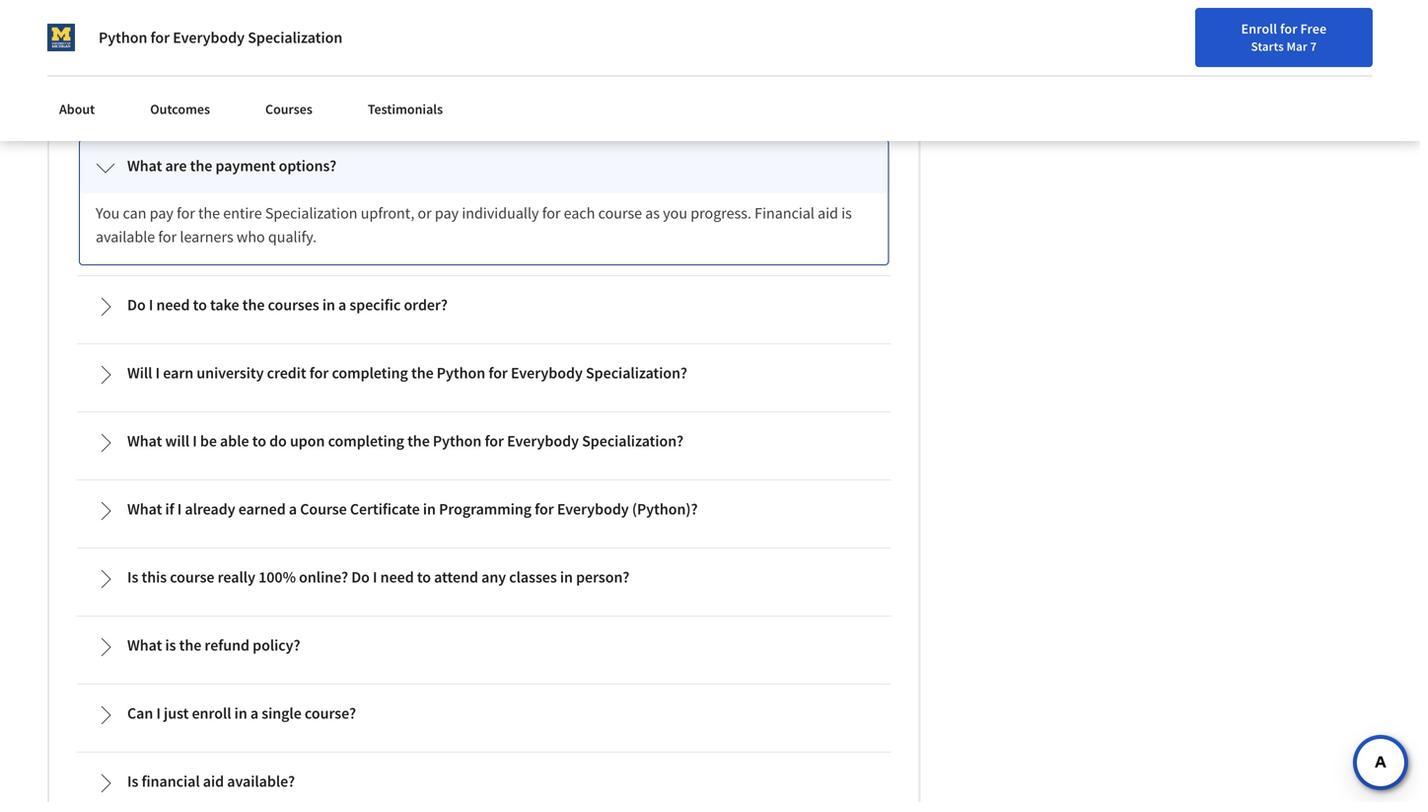 Task type: locate. For each thing, give the bounding box(es) containing it.
0 vertical spatial specialization?
[[586, 363, 688, 383]]

two
[[124, 88, 150, 108]]

no right has
[[626, 64, 643, 84]]

python
[[99, 28, 147, 47], [437, 363, 486, 383], [433, 431, 482, 451]]

python down do i need to take the courses in a specific order? dropdown button
[[437, 363, 486, 383]]

0 horizontal spatial do
[[127, 295, 146, 315]]

what left are
[[127, 156, 162, 176]]

be
[[200, 431, 217, 451]]

aid
[[818, 203, 839, 223], [203, 771, 224, 791]]

python down the will i earn university credit for completing the python for everybody specialization? 'dropdown button'
[[433, 431, 482, 451]]

2 is from the top
[[127, 771, 138, 791]]

in right classes
[[560, 567, 573, 587]]

to inside dropdown button
[[193, 295, 207, 315]]

will i earn university credit for completing the python for everybody specialization? button
[[80, 347, 888, 401]]

what for what will i be able to do upon completing the python for everybody specialization?
[[127, 431, 162, 451]]

0 vertical spatial need
[[156, 295, 190, 315]]

outcomes
[[150, 100, 210, 118]]

0 vertical spatial python
[[99, 28, 147, 47]]

completing down specific
[[332, 363, 408, 383]]

pre-
[[646, 64, 673, 84]]

what background knowledge is necessary? button
[[80, 1, 888, 54]]

specialization up qualify.
[[265, 203, 358, 223]]

order?
[[404, 295, 448, 315]]

specific
[[350, 295, 401, 315]]

specialization inside this specialization is designed to serve as an on-ramp for programming, and has no pre-requisites.  the pace of the first two courses is aimed at those with no programming experience at all.
[[126, 64, 219, 84]]

0 vertical spatial completing
[[332, 363, 408, 383]]

0 vertical spatial aid
[[818, 203, 839, 223]]

course right each
[[598, 203, 642, 223]]

as left you
[[646, 203, 660, 223]]

everybody up the programming
[[507, 431, 579, 451]]

in inside can i just enroll in a single course? dropdown button
[[234, 703, 247, 723]]

the up 'learners'
[[198, 203, 220, 223]]

for up 'learners'
[[177, 203, 195, 223]]

refund
[[205, 635, 250, 655]]

as left an
[[355, 64, 369, 84]]

0 horizontal spatial courses
[[153, 88, 203, 108]]

what inside dropdown button
[[127, 156, 162, 176]]

at
[[265, 88, 278, 108], [542, 88, 555, 108]]

everybody inside what if i already earned a course certificate in programming for everybody (python)? dropdown button
[[557, 499, 629, 519]]

the up what if i already earned a course certificate in programming for everybody (python)?
[[408, 431, 430, 451]]

0 horizontal spatial as
[[355, 64, 369, 84]]

no right the with
[[353, 88, 370, 108]]

those
[[281, 88, 318, 108]]

what up can
[[127, 635, 162, 655]]

university of michigan image
[[47, 24, 75, 51]]

completing inside dropdown button
[[328, 431, 404, 451]]

with
[[321, 88, 350, 108]]

menu item
[[1067, 20, 1194, 84]]

pay right or
[[435, 203, 459, 223]]

experience
[[467, 88, 539, 108]]

1 vertical spatial a
[[289, 499, 297, 519]]

you
[[96, 203, 120, 223]]

what for what if i already earned a course certificate in programming for everybody (python)?
[[127, 499, 162, 519]]

1 vertical spatial need
[[380, 567, 414, 587]]

is up aimed
[[222, 64, 233, 84]]

1 horizontal spatial at
[[542, 88, 555, 108]]

4 what from the top
[[127, 499, 162, 519]]

0 horizontal spatial aid
[[203, 771, 224, 791]]

completing
[[332, 363, 408, 383], [328, 431, 404, 451]]

need inside dropdown button
[[156, 295, 190, 315]]

is left this
[[127, 567, 138, 587]]

0 vertical spatial specialization
[[248, 28, 343, 47]]

enroll
[[1242, 20, 1278, 37]]

0 horizontal spatial at
[[265, 88, 278, 108]]

1 vertical spatial is
[[127, 771, 138, 791]]

0 vertical spatial do
[[127, 295, 146, 315]]

individually
[[462, 203, 539, 223]]

course
[[300, 499, 347, 519]]

is right financial
[[842, 203, 852, 223]]

None search field
[[281, 12, 607, 52]]

background
[[165, 17, 246, 36]]

is for is this course really 100% online? do i need to attend any classes in person?
[[127, 567, 138, 587]]

1 vertical spatial as
[[646, 203, 660, 223]]

the left refund
[[179, 635, 202, 655]]

is
[[127, 567, 138, 587], [127, 771, 138, 791]]

the
[[827, 64, 848, 84], [190, 156, 212, 176], [198, 203, 220, 223], [242, 295, 265, 315], [411, 363, 434, 383], [408, 431, 430, 451], [179, 635, 202, 655]]

need left attend
[[380, 567, 414, 587]]

to up "those"
[[299, 64, 313, 84]]

what left background
[[127, 17, 162, 36]]

for right coursera image
[[150, 28, 170, 47]]

courses down qualify.
[[268, 295, 319, 315]]

can
[[123, 203, 147, 223]]

to
[[299, 64, 313, 84], [193, 295, 207, 315], [252, 431, 266, 451], [417, 567, 431, 587]]

upon
[[290, 431, 325, 451]]

2 pay from the left
[[435, 203, 459, 223]]

a for course
[[289, 499, 297, 519]]

for up mar
[[1281, 20, 1298, 37]]

need inside 'dropdown button'
[[380, 567, 414, 587]]

what will i be able to do upon completing the python for everybody specialization?
[[127, 431, 684, 451]]

0 vertical spatial course
[[598, 203, 642, 223]]

1 horizontal spatial courses
[[268, 295, 319, 315]]

courses right two
[[153, 88, 203, 108]]

as inside you can pay for the entire specialization upfront, or pay individually for each course as you progress. financial aid is available for learners who qualify.
[[646, 203, 660, 223]]

need left 'take'
[[156, 295, 190, 315]]

attend
[[434, 567, 478, 587]]

specialization inside you can pay for the entire specialization upfront, or pay individually for each course as you progress. financial aid is available for learners who qualify.
[[265, 203, 358, 223]]

i
[[149, 295, 153, 315], [156, 363, 160, 383], [193, 431, 197, 451], [177, 499, 182, 519], [373, 567, 377, 587], [156, 703, 161, 723]]

credit
[[267, 363, 306, 383]]

what background knowledge is necessary?
[[127, 17, 414, 36]]

available
[[96, 227, 155, 247]]

what left will
[[127, 431, 162, 451]]

programming,
[[474, 64, 568, 84]]

pay right can
[[150, 203, 174, 223]]

in inside do i need to take the courses in a specific order? dropdown button
[[322, 295, 335, 315]]

0 horizontal spatial pay
[[150, 203, 174, 223]]

is
[[326, 17, 337, 36], [222, 64, 233, 84], [206, 88, 217, 108], [842, 203, 852, 223], [165, 635, 176, 655]]

1 vertical spatial aid
[[203, 771, 224, 791]]

is left refund
[[165, 635, 176, 655]]

1 vertical spatial course
[[170, 567, 215, 587]]

do right online?
[[351, 567, 370, 587]]

has
[[600, 64, 623, 84]]

what if i already earned a course certificate in programming for everybody (python)? button
[[80, 483, 888, 537]]

everybody down do i need to take the courses in a specific order? dropdown button
[[511, 363, 583, 383]]

2 what from the top
[[127, 156, 162, 176]]

0 vertical spatial as
[[355, 64, 369, 84]]

specialization up the 'outcomes'
[[126, 64, 219, 84]]

2 at from the left
[[542, 88, 555, 108]]

0 horizontal spatial need
[[156, 295, 190, 315]]

a left specific
[[338, 295, 347, 315]]

in left specific
[[322, 295, 335, 315]]

python inside dropdown button
[[433, 431, 482, 451]]

1 horizontal spatial a
[[289, 499, 297, 519]]

0 horizontal spatial no
[[353, 88, 370, 108]]

a left the course
[[289, 499, 297, 519]]

in right enroll
[[234, 703, 247, 723]]

enroll
[[192, 703, 231, 723]]

what is the refund policy? button
[[80, 620, 888, 673]]

1 horizontal spatial course
[[598, 203, 642, 223]]

to inside dropdown button
[[252, 431, 266, 451]]

do
[[269, 431, 287, 451]]

everybody up designed
[[173, 28, 245, 47]]

the inside this specialization is designed to serve as an on-ramp for programming, and has no pre-requisites.  the pace of the first two courses is aimed at those with no programming experience at all.
[[827, 64, 848, 84]]

a inside dropdown button
[[338, 295, 347, 315]]

what left if
[[127, 499, 162, 519]]

learners
[[180, 227, 233, 247]]

what if i already earned a course certificate in programming for everybody (python)?
[[127, 499, 698, 519]]

0 horizontal spatial a
[[250, 703, 259, 723]]

is financial aid available?
[[127, 771, 295, 791]]

this specialization is designed to serve as an on-ramp for programming, and has no pre-requisites.  the pace of the first two courses is aimed at those with no programming experience at all.
[[96, 64, 852, 108]]

about link
[[47, 89, 107, 129]]

course
[[598, 203, 642, 223], [170, 567, 215, 587]]

1 vertical spatial python
[[437, 363, 486, 383]]

1 vertical spatial do
[[351, 567, 370, 587]]

is this course really 100% online? do i need to attend any classes in person?
[[127, 567, 630, 587]]

courses
[[153, 88, 203, 108], [268, 295, 319, 315]]

is left financial
[[127, 771, 138, 791]]

university
[[197, 363, 264, 383]]

for left 'learners'
[[158, 227, 177, 247]]

course right this
[[170, 567, 215, 587]]

the inside 'dropdown button'
[[411, 363, 434, 383]]

i right if
[[177, 499, 182, 519]]

a left single
[[250, 703, 259, 723]]

do i need to take the courses in a specific order?
[[127, 295, 448, 315]]

1 vertical spatial specialization?
[[582, 431, 684, 451]]

1 is from the top
[[127, 567, 138, 587]]

2 horizontal spatial a
[[338, 295, 347, 315]]

will
[[127, 363, 152, 383]]

to left do
[[252, 431, 266, 451]]

the right 'of'
[[827, 64, 848, 84]]

is inside dropdown button
[[127, 771, 138, 791]]

in inside is this course really 100% online? do i need to attend any classes in person? 'dropdown button'
[[560, 567, 573, 587]]

able
[[220, 431, 249, 451]]

1 vertical spatial no
[[353, 88, 370, 108]]

aid inside dropdown button
[[203, 771, 224, 791]]

1 horizontal spatial no
[[626, 64, 643, 84]]

a
[[338, 295, 347, 315], [289, 499, 297, 519], [250, 703, 259, 723]]

in inside what if i already earned a course certificate in programming for everybody (python)? dropdown button
[[423, 499, 436, 519]]

1 vertical spatial courses
[[268, 295, 319, 315]]

completing right upon
[[328, 431, 404, 451]]

5 what from the top
[[127, 635, 162, 655]]

1 vertical spatial specialization
[[126, 64, 219, 84]]

3 what from the top
[[127, 431, 162, 451]]

is inside 'dropdown button'
[[127, 567, 138, 587]]

for
[[1281, 20, 1298, 37], [150, 28, 170, 47], [452, 64, 471, 84], [177, 203, 195, 223], [542, 203, 561, 223], [158, 227, 177, 247], [310, 363, 329, 383], [489, 363, 508, 383], [485, 431, 504, 451], [535, 499, 554, 519]]

everybody inside what will i be able to do upon completing the python for everybody specialization? dropdown button
[[507, 431, 579, 451]]

for left each
[[542, 203, 561, 223]]

0 vertical spatial courses
[[153, 88, 203, 108]]

do
[[127, 295, 146, 315], [351, 567, 370, 587]]

do up will
[[127, 295, 146, 315]]

specialization?
[[586, 363, 688, 383], [582, 431, 684, 451]]

everybody up person?
[[557, 499, 629, 519]]

at left all.
[[542, 88, 555, 108]]

what for what are the payment options?
[[127, 156, 162, 176]]

as inside this specialization is designed to serve as an on-ramp for programming, and has no pre-requisites.  the pace of the first two courses is aimed at those with no programming experience at all.
[[355, 64, 369, 84]]

1 horizontal spatial aid
[[818, 203, 839, 223]]

to inside this specialization is designed to serve as an on-ramp for programming, and has no pre-requisites.  the pace of the first two courses is aimed at those with no programming experience at all.
[[299, 64, 313, 84]]

at down designed
[[265, 88, 278, 108]]

2 vertical spatial specialization
[[265, 203, 358, 223]]

on-
[[392, 64, 414, 84]]

1 what from the top
[[127, 17, 162, 36]]

specialization up designed
[[248, 28, 343, 47]]

the down order?
[[411, 363, 434, 383]]

1 horizontal spatial do
[[351, 567, 370, 587]]

in right certificate
[[423, 499, 436, 519]]

can i just enroll in a single course?
[[127, 703, 356, 723]]

to left attend
[[417, 567, 431, 587]]

online?
[[299, 567, 348, 587]]

as
[[355, 64, 369, 84], [646, 203, 660, 223]]

courses inside dropdown button
[[268, 295, 319, 315]]

2 vertical spatial a
[[250, 703, 259, 723]]

0 vertical spatial is
[[127, 567, 138, 587]]

payment
[[216, 156, 276, 176]]

2 vertical spatial python
[[433, 431, 482, 451]]

python up this in the left top of the page
[[99, 28, 147, 47]]

financial
[[142, 771, 200, 791]]

1 vertical spatial completing
[[328, 431, 404, 451]]

testimonials link
[[356, 89, 455, 129]]

is left necessary?
[[326, 17, 337, 36]]

what is the refund policy?
[[127, 635, 301, 655]]

1 horizontal spatial pay
[[435, 203, 459, 223]]

i up will
[[149, 295, 153, 315]]

if
[[165, 499, 174, 519]]

0 horizontal spatial course
[[170, 567, 215, 587]]

1 horizontal spatial as
[[646, 203, 660, 223]]

are
[[165, 156, 187, 176]]

all.
[[558, 88, 578, 108]]

for right credit
[[310, 363, 329, 383]]

1 horizontal spatial need
[[380, 567, 414, 587]]

0 vertical spatial a
[[338, 295, 347, 315]]

free
[[1301, 20, 1327, 37]]

0 vertical spatial no
[[626, 64, 643, 84]]

who
[[237, 227, 265, 247]]

you
[[663, 203, 688, 223]]

for right ramp
[[452, 64, 471, 84]]

to left 'take'
[[193, 295, 207, 315]]



Task type: vqa. For each thing, say whether or not it's contained in the screenshot.
courses in THIS SPECIALIZATION IS DESIGNED TO SERVE AS AN ON-RAMP FOR PROGRAMMING, AND HAS NO PRE-REQUISITES.  THE PACE OF THE FIRST TWO COURSES IS AIMED AT THOSE WITH NO PROGRAMMING EXPERIENCE AT ALL.
yes



Task type: describe. For each thing, give the bounding box(es) containing it.
is this course really 100% online? do i need to attend any classes in person? button
[[80, 551, 888, 605]]

i left just
[[156, 703, 161, 723]]

python inside 'dropdown button'
[[437, 363, 486, 383]]

options?
[[279, 156, 337, 176]]

earned
[[238, 499, 286, 519]]

available?
[[227, 771, 295, 791]]

chat with us image
[[1365, 747, 1397, 778]]

1 at from the left
[[265, 88, 278, 108]]

about
[[59, 100, 95, 118]]

any
[[482, 567, 506, 587]]

courses inside this specialization is designed to serve as an on-ramp for programming, and has no pre-requisites.  the pace of the first two courses is aimed at those with no programming experience at all.
[[153, 88, 203, 108]]

the
[[748, 64, 773, 84]]

what are the payment options? button
[[80, 140, 888, 193]]

is left aimed
[[206, 88, 217, 108]]

starts
[[1252, 38, 1284, 54]]

do i need to take the courses in a specific order? button
[[80, 279, 888, 332]]

mar
[[1287, 38, 1308, 54]]

ramp
[[414, 64, 449, 84]]

the inside you can pay for the entire specialization upfront, or pay individually for each course as you progress. financial aid is available for learners who qualify.
[[198, 203, 220, 223]]

specialization? inside dropdown button
[[582, 431, 684, 451]]

i left be
[[193, 431, 197, 451]]

courses
[[265, 100, 313, 118]]

policy?
[[253, 635, 301, 655]]

each
[[564, 203, 595, 223]]

specialization? inside 'dropdown button'
[[586, 363, 688, 383]]

7
[[1311, 38, 1317, 54]]

for down the will i earn university credit for completing the python for everybody specialization? 'dropdown button'
[[485, 431, 504, 451]]

person?
[[576, 567, 630, 587]]

and
[[571, 64, 597, 84]]

a for single
[[250, 703, 259, 723]]

do inside dropdown button
[[127, 295, 146, 315]]

qualify.
[[268, 227, 317, 247]]

aimed
[[220, 88, 262, 108]]

requisites.
[[673, 64, 742, 84]]

is for is financial aid available?
[[127, 771, 138, 791]]

single
[[262, 703, 302, 723]]

take
[[210, 295, 239, 315]]

first
[[96, 88, 121, 108]]

the right are
[[190, 156, 212, 176]]

for inside enroll for free starts mar 7
[[1281, 20, 1298, 37]]

is inside you can pay for the entire specialization upfront, or pay individually for each course as you progress. financial aid is available for learners who qualify.
[[842, 203, 852, 223]]

i right online?
[[373, 567, 377, 587]]

course inside 'dropdown button'
[[170, 567, 215, 587]]

coursera image
[[24, 16, 149, 48]]

just
[[164, 703, 189, 723]]

what are the payment options?
[[127, 156, 337, 176]]

course?
[[305, 703, 356, 723]]

upfront,
[[361, 203, 415, 223]]

programming
[[374, 88, 464, 108]]

this
[[96, 64, 123, 84]]

i inside dropdown button
[[149, 295, 153, 315]]

earn
[[163, 363, 194, 383]]

1 pay from the left
[[150, 203, 174, 223]]

really
[[218, 567, 255, 587]]

an
[[372, 64, 389, 84]]

outcomes link
[[138, 89, 222, 129]]

will i earn university credit for completing the python for everybody specialization?
[[127, 363, 688, 383]]

financial
[[755, 203, 815, 223]]

everybody inside the will i earn university credit for completing the python for everybody specialization? 'dropdown button'
[[511, 363, 583, 383]]

necessary?
[[340, 17, 414, 36]]

what for what is the refund policy?
[[127, 635, 162, 655]]

knowledge
[[249, 17, 323, 36]]

(python)?
[[632, 499, 698, 519]]

do inside 'dropdown button'
[[351, 567, 370, 587]]

i right will
[[156, 363, 160, 383]]

completing inside 'dropdown button'
[[332, 363, 408, 383]]

classes
[[509, 567, 557, 587]]

to inside 'dropdown button'
[[417, 567, 431, 587]]

pace
[[776, 64, 807, 84]]

100%
[[259, 567, 296, 587]]

testimonials
[[368, 100, 443, 118]]

this
[[142, 567, 167, 587]]

is financial aid available? button
[[80, 756, 888, 802]]

for right the programming
[[535, 499, 554, 519]]

will
[[165, 431, 190, 451]]

designed
[[236, 64, 296, 84]]

python for everybody specialization
[[99, 28, 343, 47]]

for down do i need to take the courses in a specific order? dropdown button
[[489, 363, 508, 383]]

certificate
[[350, 499, 420, 519]]

for inside this specialization is designed to serve as an on-ramp for programming, and has no pre-requisites.  the pace of the first two courses is aimed at those with no programming experience at all.
[[452, 64, 471, 84]]

enroll for free starts mar 7
[[1242, 20, 1327, 54]]

programming
[[439, 499, 532, 519]]

what will i be able to do upon completing the python for everybody specialization? button
[[80, 415, 888, 469]]

can i just enroll in a single course? button
[[80, 688, 888, 741]]

course inside you can pay for the entire specialization upfront, or pay individually for each course as you progress. financial aid is available for learners who qualify.
[[598, 203, 642, 223]]

what for what background knowledge is necessary?
[[127, 17, 162, 36]]

aid inside you can pay for the entire specialization upfront, or pay individually for each course as you progress. financial aid is available for learners who qualify.
[[818, 203, 839, 223]]

the right 'take'
[[242, 295, 265, 315]]

can
[[127, 703, 153, 723]]

or
[[418, 203, 432, 223]]

you can pay for the entire specialization upfront, or pay individually for each course as you progress. financial aid is available for learners who qualify.
[[96, 203, 855, 247]]



